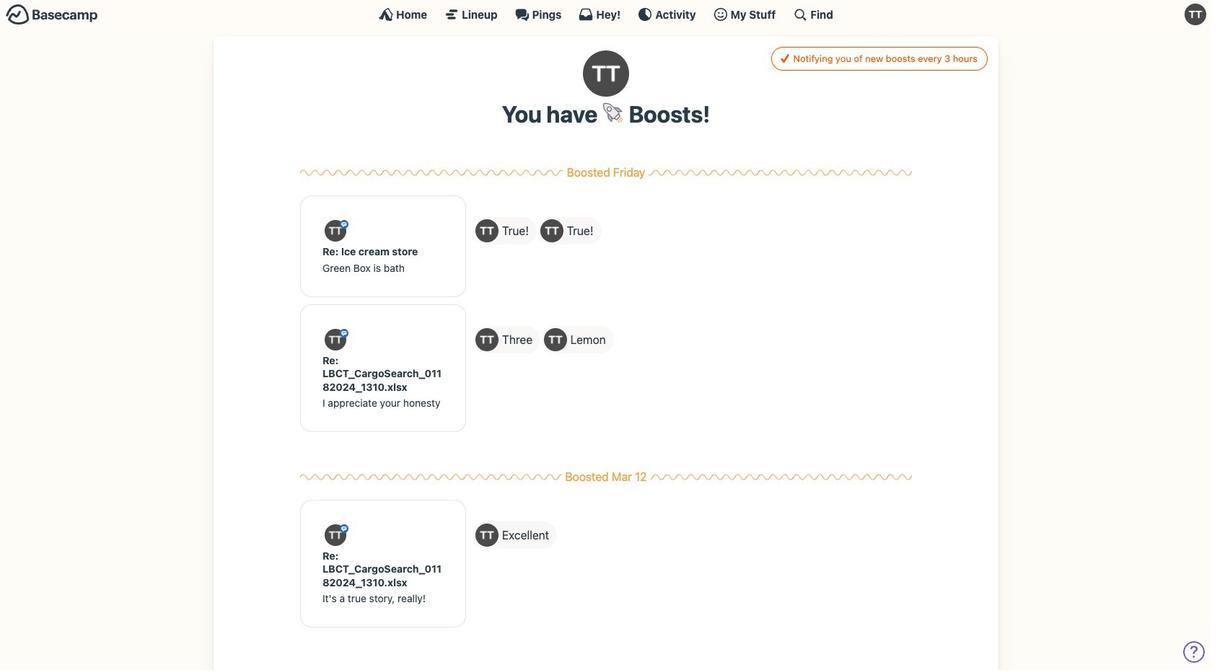 Task type: vqa. For each thing, say whether or not it's contained in the screenshot.
2nd TERRY T. BOOSTED THE COMMENT WITH 'TRUE!' element
yes



Task type: describe. For each thing, give the bounding box(es) containing it.
comment image for terry t. boosted the comment with 'three' element
[[340, 329, 349, 338]]

comment image for terry t. boosted the comment with 'excellent' element
[[340, 525, 349, 533]]

switch accounts image
[[6, 4, 98, 26]]

terry t. boosted the comment with 'lemon' element
[[542, 326, 614, 354]]

mar 12 element
[[612, 471, 647, 484]]

terry t. boosted the comment with 'excellent' element
[[473, 522, 557, 549]]

1 comment image from the top
[[340, 220, 349, 229]]

terry turtle image inside terry t. boosted the comment with 'excellent' element
[[475, 524, 499, 547]]

friday element
[[613, 166, 645, 179]]

terry turtle image inside terry t. boosted the comment with 'three' element
[[475, 328, 499, 351]]

1 terry t. boosted the comment with 'true!' element from the left
[[473, 217, 537, 245]]



Task type: locate. For each thing, give the bounding box(es) containing it.
2 comment image from the top
[[340, 329, 349, 338]]

3 comment image from the top
[[340, 525, 349, 533]]

terry turtle image
[[1185, 4, 1206, 25], [583, 51, 629, 97], [540, 220, 563, 243], [475, 328, 499, 351], [544, 328, 567, 351], [325, 525, 346, 546]]

comment image
[[340, 220, 349, 229], [340, 329, 349, 338], [340, 525, 349, 533]]

2 vertical spatial comment image
[[340, 525, 349, 533]]

terry t. boosted the comment with 'true!' element
[[473, 217, 537, 245], [538, 217, 601, 245]]

terry turtle image inside terry t. boosted the comment with 'lemon' element
[[544, 328, 567, 351]]

0 vertical spatial comment image
[[340, 220, 349, 229]]

0 horizontal spatial terry t. boosted the comment with 'true!' element
[[473, 217, 537, 245]]

2 terry t. boosted the comment with 'true!' element from the left
[[538, 217, 601, 245]]

terry t. boosted the comment with 'three' element
[[473, 326, 541, 354]]

main element
[[0, 0, 1212, 28]]

keyboard shortcut: ⌘ + / image
[[793, 7, 808, 22]]

1 vertical spatial comment image
[[340, 329, 349, 338]]

terry turtle image
[[475, 220, 499, 243], [325, 220, 346, 242], [325, 329, 346, 351], [475, 524, 499, 547]]

1 horizontal spatial terry t. boosted the comment with 'true!' element
[[538, 217, 601, 245]]



